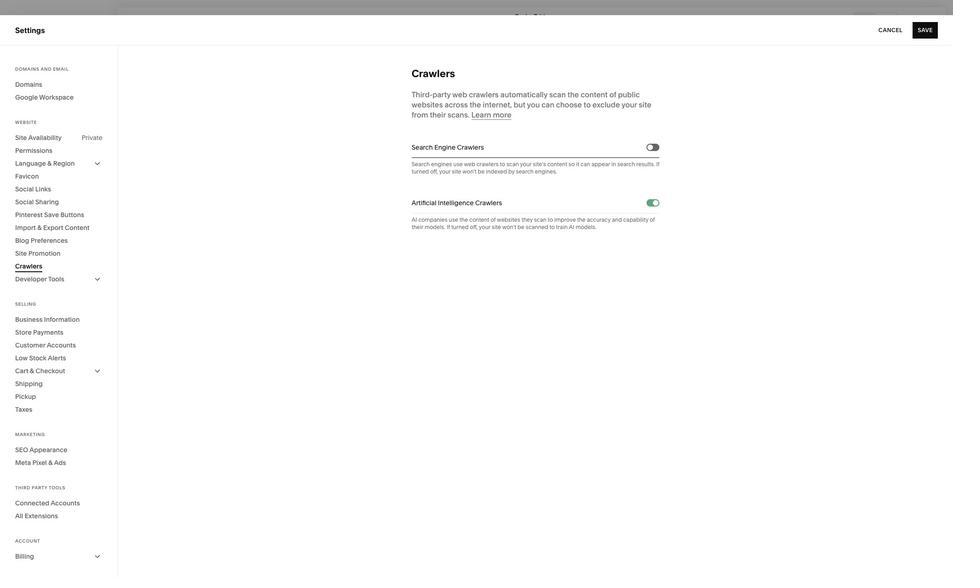 Task type: vqa. For each thing, say whether or not it's contained in the screenshot.
the "&" in SEO APPEARANCE META PIXEL & ADS
yes



Task type: describe. For each thing, give the bounding box(es) containing it.
site for off,
[[452, 168, 462, 175]]

search for search engines use web crawlers to scan your site's content so it can appear in search results. if turned off, your site won't be indexed by search engines.
[[412, 161, 430, 168]]

content inside ai companies use the content of websites they scan to improve the accuracy and capability of their models. if turned off, your site won't be scanned to train ai models.
[[470, 217, 490, 223]]

1 horizontal spatial ai
[[569, 224, 575, 231]]

improve
[[555, 217, 576, 223]]

acuity scheduling
[[15, 140, 79, 149]]

your inside third-party web crawlers automatically scan the content of public websites across the internet, but you can choose to exclude your site from their scans.
[[622, 100, 637, 109]]

party
[[32, 486, 48, 491]]

simon
[[54, 521, 71, 528]]

1 models. from the left
[[425, 224, 446, 231]]

language & region link
[[15, 157, 103, 170]]

developer tools
[[15, 275, 64, 284]]

customer accounts link
[[15, 339, 103, 352]]

shipping
[[15, 380, 43, 389]]

the right improve
[[577, 217, 586, 223]]

connected accounts all extensions
[[15, 500, 80, 521]]

1 marketing from the top
[[15, 90, 51, 99]]

settings
[[15, 26, 45, 35]]

preferences
[[31, 237, 68, 245]]

edit
[[128, 16, 141, 23]]

public
[[618, 90, 640, 99]]

shipping pickup taxes
[[15, 380, 43, 414]]

tools inside developer tools dropdown button
[[48, 275, 64, 284]]

search engines use web crawlers to scan your site's content so it can appear in search results. if turned off, your site won't be indexed by search engines.
[[412, 161, 660, 175]]

social sharing link
[[15, 196, 103, 209]]

of inside third-party web crawlers automatically scan the content of public websites across the internet, but you can choose to exclude your site from their scans.
[[610, 90, 617, 99]]

1 horizontal spatial search
[[618, 161, 635, 168]]

jacob simon button
[[14, 520, 102, 537]]

turned inside search engines use web crawlers to scan your site's content so it can appear in search results. if turned off, your site won't be indexed by search engines.
[[412, 168, 429, 175]]

& left region
[[47, 160, 52, 168]]

social links link
[[15, 183, 103, 196]]

your down engines
[[439, 168, 451, 175]]

if inside search engines use web crawlers to scan your site's content so it can appear in search results. if turned off, your site won't be indexed by search engines.
[[657, 161, 660, 168]]

cart & checkout button
[[15, 365, 103, 378]]

your inside ai companies use the content of websites they scan to improve the accuracy and capability of their models. if turned off, your site won't be scanned to train ai models.
[[479, 224, 491, 231]]

capability
[[624, 217, 649, 223]]

in
[[612, 161, 616, 168]]

language & region
[[15, 160, 75, 168]]

website link
[[15, 57, 102, 68]]

permissions link
[[15, 144, 103, 157]]

content inside third-party web crawlers automatically scan the content of public websites across the internet, but you can choose to exclude your site from their scans.
[[581, 90, 608, 99]]

won't inside search engines use web crawlers to scan your site's content so it can appear in search results. if turned off, your site won't be indexed by search engines.
[[463, 168, 477, 175]]

& right cart
[[30, 367, 34, 376]]

accuracy
[[587, 217, 611, 223]]

turned inside ai companies use the content of websites they scan to improve the accuracy and capability of their models. if turned off, your site won't be scanned to train ai models.
[[452, 224, 469, 231]]

help
[[15, 491, 32, 500]]

use for the
[[449, 217, 458, 223]]

1 vertical spatial tools
[[49, 486, 65, 491]]

asset library
[[15, 458, 61, 467]]

stock
[[29, 354, 46, 363]]

domains for google
[[15, 80, 42, 89]]

they
[[522, 217, 533, 223]]

to left train
[[550, 224, 555, 231]]

scan inside search engines use web crawlers to scan your site's content so it can appear in search results. if turned off, your site won't be indexed by search engines.
[[507, 161, 519, 168]]

store
[[15, 329, 32, 337]]

scan inside third-party web crawlers automatically scan the content of public websites across the internet, but you can choose to exclude your site from their scans.
[[550, 90, 566, 99]]

library
[[37, 458, 61, 467]]

the up learn
[[470, 100, 481, 109]]

content
[[65, 224, 90, 232]]

to left improve
[[548, 217, 553, 223]]

2 marketing from the top
[[15, 433, 45, 438]]

email
[[53, 67, 69, 72]]

off, inside search engines use web crawlers to scan your site's content so it can appear in search results. if turned off, your site won't be indexed by search engines.
[[430, 168, 438, 175]]

store payments link
[[15, 326, 103, 339]]

private
[[82, 134, 103, 142]]

web inside search engines use web crawlers to scan your site's content so it can appear in search results. if turned off, your site won't be indexed by search engines.
[[464, 161, 475, 168]]

all
[[15, 513, 23, 521]]

pinterest save buttons link
[[15, 209, 103, 222]]

learn more link
[[472, 110, 512, 120]]

2 horizontal spatial of
[[650, 217, 655, 223]]

their inside third-party web crawlers automatically scan the content of public websites across the internet, but you can choose to exclude your site from their scans.
[[430, 110, 446, 120]]

domains and email
[[15, 67, 69, 72]]

connected accounts link
[[15, 497, 103, 510]]

scan inside ai companies use the content of websites they scan to improve the accuracy and capability of their models. if turned off, your site won't be scanned to train ai models.
[[534, 217, 547, 223]]

meta pixel & ads link
[[15, 457, 103, 470]]

websites inside ai companies use the content of websites they scan to improve the accuracy and capability of their models. if turned off, your site won't be scanned to train ai models.
[[497, 217, 521, 223]]

information
[[44, 316, 80, 324]]

artificial intelligence crawlers
[[412, 199, 502, 207]]

appearance
[[29, 446, 67, 455]]

permissions
[[15, 147, 53, 155]]

0 vertical spatial and
[[41, 67, 52, 72]]

asset library link
[[15, 458, 102, 469]]

internet,
[[483, 100, 512, 109]]

choose
[[556, 100, 582, 109]]

alerts
[[48, 354, 66, 363]]

sharing
[[35, 198, 59, 206]]

blog
[[15, 237, 29, 245]]

search engine crawlers
[[412, 143, 484, 152]]

crawlers up the party
[[412, 68, 455, 80]]

third
[[15, 486, 30, 491]]

all extensions link
[[15, 510, 103, 523]]

companies
[[419, 217, 448, 223]]

domains link
[[15, 78, 103, 91]]

use for web
[[454, 161, 463, 168]]

domains google workspace
[[15, 80, 74, 102]]

links
[[35, 185, 51, 194]]

ai companies use the content of websites they scan to improve the accuracy and capability of their models. if turned off, your site won't be scanned to train ai models.
[[412, 217, 655, 231]]

taxes
[[15, 406, 32, 414]]

appear
[[592, 161, 610, 168]]

crawlers link
[[15, 260, 103, 273]]

learn
[[472, 110, 491, 120]]

selling link
[[15, 73, 102, 84]]

site's
[[533, 161, 546, 168]]

domains for and
[[15, 67, 39, 72]]

google
[[15, 93, 38, 102]]

workspace
[[39, 93, 74, 102]]

developer tools button
[[15, 273, 103, 286]]

off, inside ai companies use the content of websites they scan to improve the accuracy and capability of their models. if turned off, your site won't be scanned to train ai models.
[[470, 224, 478, 231]]

connected
[[15, 500, 49, 508]]

low stock alerts link
[[15, 352, 103, 365]]

exclude
[[593, 100, 620, 109]]

0 horizontal spatial ai
[[412, 217, 417, 223]]

intelligence
[[438, 199, 474, 207]]

save button
[[913, 22, 938, 38]]

can inside search engines use web crawlers to scan your site's content so it can appear in search results. if turned off, your site won't be indexed by search engines.
[[581, 161, 591, 168]]

engines
[[431, 161, 452, 168]]

engines.
[[535, 168, 557, 175]]

third party tools
[[15, 486, 65, 491]]

checkout
[[36, 367, 65, 376]]

search for search engine crawlers
[[412, 143, 433, 152]]

book
[[515, 13, 529, 20]]

artificial
[[412, 199, 437, 207]]

shipping link
[[15, 378, 103, 391]]

it
[[576, 161, 580, 168]]

blog preferences link
[[15, 234, 103, 247]]



Task type: locate. For each thing, give the bounding box(es) containing it.
ai left companies
[[412, 217, 417, 223]]

web inside third-party web crawlers automatically scan the content of public websites across the internet, but you can choose to exclude your site from their scans.
[[452, 90, 467, 99]]

jacob simon
[[37, 521, 71, 528]]

1 vertical spatial content
[[548, 161, 568, 168]]

be left indexed
[[478, 168, 485, 175]]

can right the you
[[542, 100, 555, 109]]

analytics
[[15, 123, 47, 132]]

1 vertical spatial be
[[518, 224, 525, 231]]

2 vertical spatial content
[[470, 217, 490, 223]]

0 vertical spatial content
[[581, 90, 608, 99]]

save right cancel
[[918, 26, 933, 33]]

0 vertical spatial search
[[412, 143, 433, 152]]

asset
[[15, 458, 35, 467]]

0 vertical spatial site
[[15, 134, 27, 142]]

site availability
[[15, 134, 62, 142]]

2 selling from the top
[[15, 302, 36, 307]]

save up export
[[44, 211, 59, 219]]

cancel
[[879, 26, 903, 33]]

table
[[534, 13, 549, 20]]

0 vertical spatial can
[[542, 100, 555, 109]]

crawlers up 'developer'
[[15, 263, 42, 271]]

to inside third-party web crawlers automatically scan the content of public websites across the internet, but you can choose to exclude your site from their scans.
[[584, 100, 591, 109]]

of right capability
[[650, 217, 655, 223]]

0 horizontal spatial be
[[478, 168, 485, 175]]

2 social from the top
[[15, 198, 34, 206]]

billing link
[[15, 551, 103, 564]]

edit button
[[122, 11, 147, 29]]

turned up artificial
[[412, 168, 429, 175]]

0 vertical spatial use
[[454, 161, 463, 168]]

0 vertical spatial marketing
[[15, 90, 51, 99]]

site down blog
[[15, 250, 27, 258]]

accounts up the all extensions link
[[51, 500, 80, 508]]

search left engines
[[412, 161, 430, 168]]

0 horizontal spatial their
[[412, 224, 424, 231]]

2 site from the top
[[15, 250, 27, 258]]

acuity scheduling link
[[15, 139, 102, 150]]

1 vertical spatial ai
[[569, 224, 575, 231]]

1 vertical spatial accounts
[[51, 500, 80, 508]]

1 horizontal spatial websites
[[497, 217, 521, 223]]

site left scanned at the right of the page
[[492, 224, 501, 231]]

tools up connected accounts link
[[49, 486, 65, 491]]

domains up google
[[15, 80, 42, 89]]

can right it
[[581, 161, 591, 168]]

customer
[[15, 342, 45, 350]]

can inside third-party web crawlers automatically scan the content of public websites across the internet, but you can choose to exclude your site from their scans.
[[542, 100, 555, 109]]

be inside search engines use web crawlers to scan your site's content so it can appear in search results. if turned off, your site won't be indexed by search engines.
[[478, 168, 485, 175]]

1 vertical spatial turned
[[452, 224, 469, 231]]

1 vertical spatial domains
[[15, 80, 42, 89]]

0 vertical spatial crawlers
[[469, 90, 499, 99]]

their down companies
[[412, 224, 424, 231]]

you
[[527, 100, 540, 109]]

0 horizontal spatial scan
[[507, 161, 519, 168]]

1 site from the top
[[15, 134, 27, 142]]

and inside ai companies use the content of websites they scan to improve the accuracy and capability of their models. if turned off, your site won't be scanned to train ai models.
[[612, 217, 622, 223]]

0 vertical spatial selling
[[15, 74, 39, 83]]

1 vertical spatial off,
[[470, 224, 478, 231]]

1 vertical spatial marketing
[[15, 433, 45, 438]]

pickup link
[[15, 391, 103, 404]]

content up "exclude"
[[581, 90, 608, 99]]

and
[[41, 67, 52, 72], [612, 217, 622, 223]]

seo
[[15, 446, 28, 455]]

0 horizontal spatial websites
[[412, 100, 443, 109]]

use right engines
[[454, 161, 463, 168]]

and right accuracy
[[612, 217, 622, 223]]

1 vertical spatial use
[[449, 217, 458, 223]]

accounts inside business information store payments customer accounts low stock alerts
[[47, 342, 76, 350]]

1 horizontal spatial and
[[612, 217, 622, 223]]

site down engines
[[452, 168, 462, 175]]

selling
[[15, 74, 39, 83], [15, 302, 36, 307]]

2 domains from the top
[[15, 80, 42, 89]]

2 models. from the left
[[576, 224, 597, 231]]

websites left the they
[[497, 217, 521, 223]]

seo appearance meta pixel & ads
[[15, 446, 67, 468]]

promotion
[[28, 250, 61, 258]]

1 domains from the top
[[15, 67, 39, 72]]

language & region button
[[15, 157, 103, 170]]

&
[[47, 160, 52, 168], [37, 224, 42, 232], [30, 367, 34, 376], [48, 459, 53, 468]]

scheduling
[[39, 140, 79, 149]]

0 vertical spatial if
[[657, 161, 660, 168]]

search inside search engines use web crawlers to scan your site's content so it can appear in search results. if turned off, your site won't be indexed by search engines.
[[412, 161, 430, 168]]

across
[[445, 100, 468, 109]]

1 vertical spatial and
[[612, 217, 622, 223]]

0 horizontal spatial turned
[[412, 168, 429, 175]]

crawlers right engine
[[457, 143, 484, 152]]

train
[[556, 224, 568, 231]]

1 vertical spatial web
[[464, 161, 475, 168]]

& inside favicon social links social sharing pinterest save buttons import & export content blog preferences site promotion
[[37, 224, 42, 232]]

1 horizontal spatial off,
[[470, 224, 478, 231]]

0 horizontal spatial of
[[491, 217, 496, 223]]

0 vertical spatial search
[[618, 161, 635, 168]]

0 horizontal spatial content
[[470, 217, 490, 223]]

third-
[[412, 90, 433, 99]]

website inside 'link'
[[15, 57, 44, 66]]

1 horizontal spatial scan
[[534, 217, 547, 223]]

scan up scanned at the right of the page
[[534, 217, 547, 223]]

0 horizontal spatial save
[[44, 211, 59, 219]]

business
[[15, 316, 43, 324]]

1 vertical spatial social
[[15, 198, 34, 206]]

the down artificial intelligence crawlers
[[460, 217, 468, 223]]

social up pinterest
[[15, 198, 34, 206]]

0 vertical spatial site
[[639, 100, 652, 109]]

domains up the domains google workspace in the left of the page
[[15, 67, 39, 72]]

of left the they
[[491, 217, 496, 223]]

site inside search engines use web crawlers to scan your site's content so it can appear in search results. if turned off, your site won't be indexed by search engines.
[[452, 168, 462, 175]]

site for exclude
[[639, 100, 652, 109]]

1 vertical spatial crawlers
[[477, 161, 499, 168]]

account
[[15, 539, 40, 544]]

1 horizontal spatial site
[[492, 224, 501, 231]]

use
[[454, 161, 463, 168], [449, 217, 458, 223]]

won't left indexed
[[463, 168, 477, 175]]

won't inside ai companies use the content of websites they scan to improve the accuracy and capability of their models. if turned off, your site won't be scanned to train ai models.
[[502, 224, 516, 231]]

website up site availability
[[15, 120, 37, 125]]

& left export
[[37, 224, 42, 232]]

None checkbox
[[648, 145, 653, 150]]

if inside ai companies use the content of websites they scan to improve the accuracy and capability of their models. if turned off, your site won't be scanned to train ai models.
[[447, 224, 450, 231]]

import
[[15, 224, 36, 232]]

won't
[[463, 168, 477, 175], [502, 224, 516, 231]]

tools down crawlers link
[[48, 275, 64, 284]]

from
[[412, 110, 428, 120]]

0 vertical spatial be
[[478, 168, 485, 175]]

the
[[568, 90, 579, 99], [470, 100, 481, 109], [460, 217, 468, 223], [577, 217, 586, 223]]

0 vertical spatial social
[[15, 185, 34, 194]]

web down search engine crawlers
[[464, 161, 475, 168]]

1 horizontal spatial if
[[657, 161, 660, 168]]

of up "exclude"
[[610, 90, 617, 99]]

accounts
[[47, 342, 76, 350], [51, 500, 80, 508]]

1 vertical spatial site
[[15, 250, 27, 258]]

1 horizontal spatial models.
[[576, 224, 597, 231]]

google workspace link
[[15, 91, 103, 104]]

0 vertical spatial scan
[[550, 90, 566, 99]]

site inside favicon social links social sharing pinterest save buttons import & export content blog preferences site promotion
[[15, 250, 27, 258]]

scan up choose
[[550, 90, 566, 99]]

1 search from the top
[[412, 143, 433, 152]]

0 vertical spatial websites
[[412, 100, 443, 109]]

payments
[[33, 329, 63, 337]]

websites inside third-party web crawlers automatically scan the content of public websites across the internet, but you can choose to exclude your site from their scans.
[[412, 100, 443, 109]]

and left email
[[41, 67, 52, 72]]

websites down third-
[[412, 100, 443, 109]]

0 vertical spatial tools
[[48, 275, 64, 284]]

be down the they
[[518, 224, 525, 231]]

2 vertical spatial site
[[492, 224, 501, 231]]

but
[[514, 100, 526, 109]]

site inside ai companies use the content of websites they scan to improve the accuracy and capability of their models. if turned off, your site won't be scanned to train ai models.
[[492, 224, 501, 231]]

turned down artificial intelligence crawlers
[[452, 224, 469, 231]]

2 vertical spatial scan
[[534, 217, 547, 223]]

0 vertical spatial turned
[[412, 168, 429, 175]]

crawlers
[[469, 90, 499, 99], [477, 161, 499, 168]]

site down public
[[639, 100, 652, 109]]

book a table
[[515, 13, 549, 20]]

0 vertical spatial their
[[430, 110, 446, 120]]

accounts inside the connected accounts all extensions
[[51, 500, 80, 508]]

content up engines.
[[548, 161, 568, 168]]

models. down companies
[[425, 224, 446, 231]]

0 horizontal spatial search
[[516, 168, 534, 175]]

2 horizontal spatial site
[[639, 100, 652, 109]]

favicon link
[[15, 170, 103, 183]]

content down artificial intelligence crawlers
[[470, 217, 490, 223]]

crawlers up indexed
[[477, 161, 499, 168]]

0 horizontal spatial site
[[452, 168, 462, 175]]

import & export content link
[[15, 222, 103, 234]]

crawlers inside search engines use web crawlers to scan your site's content so it can appear in search results. if turned off, your site won't be indexed by search engines.
[[477, 161, 499, 168]]

0 horizontal spatial won't
[[463, 168, 477, 175]]

2 horizontal spatial content
[[581, 90, 608, 99]]

0 horizontal spatial if
[[447, 224, 450, 231]]

selling up business
[[15, 302, 36, 307]]

more
[[493, 110, 512, 120]]

1 horizontal spatial save
[[918, 26, 933, 33]]

cart & checkout link
[[15, 365, 103, 378]]

the up choose
[[568, 90, 579, 99]]

of
[[610, 90, 617, 99], [491, 217, 496, 223], [650, 217, 655, 223]]

1 horizontal spatial be
[[518, 224, 525, 231]]

be inside ai companies use the content of websites they scan to improve the accuracy and capability of their models. if turned off, your site won't be scanned to train ai models.
[[518, 224, 525, 231]]

if right results.
[[657, 161, 660, 168]]

content
[[581, 90, 608, 99], [548, 161, 568, 168], [470, 217, 490, 223]]

save inside button
[[918, 26, 933, 33]]

selling down domains and email
[[15, 74, 39, 83]]

1 vertical spatial their
[[412, 224, 424, 231]]

pinterest
[[15, 211, 43, 219]]

1 social from the top
[[15, 185, 34, 194]]

0 vertical spatial web
[[452, 90, 467, 99]]

if down companies
[[447, 224, 450, 231]]

1 horizontal spatial can
[[581, 161, 591, 168]]

language
[[15, 160, 46, 168]]

site
[[639, 100, 652, 109], [452, 168, 462, 175], [492, 224, 501, 231]]

search left engine
[[412, 143, 433, 152]]

their inside ai companies use the content of websites they scan to improve the accuracy and capability of their models. if turned off, your site won't be scanned to train ai models.
[[412, 224, 424, 231]]

1 vertical spatial save
[[44, 211, 59, 219]]

0 vertical spatial domains
[[15, 67, 39, 72]]

your down artificial intelligence crawlers
[[479, 224, 491, 231]]

1 selling from the top
[[15, 74, 39, 83]]

won't left scanned at the right of the page
[[502, 224, 516, 231]]

business information link
[[15, 314, 103, 326]]

1 horizontal spatial of
[[610, 90, 617, 99]]

seo appearance link
[[15, 444, 103, 457]]

0 horizontal spatial can
[[542, 100, 555, 109]]

crawlers inside third-party web crawlers automatically scan the content of public websites across the internet, but you can choose to exclude your site from their scans.
[[469, 90, 499, 99]]

to right choose
[[584, 100, 591, 109]]

billing button
[[15, 551, 103, 564]]

developer
[[15, 275, 47, 284]]

2 website from the top
[[15, 120, 37, 125]]

your down public
[[622, 100, 637, 109]]

party
[[433, 90, 451, 99]]

1 vertical spatial selling
[[15, 302, 36, 307]]

1 vertical spatial site
[[452, 168, 462, 175]]

1 vertical spatial won't
[[502, 224, 516, 231]]

2 horizontal spatial scan
[[550, 90, 566, 99]]

site down 'analytics'
[[15, 134, 27, 142]]

1 vertical spatial search
[[412, 161, 430, 168]]

tools
[[48, 275, 64, 284], [49, 486, 65, 491]]

1 vertical spatial scan
[[507, 161, 519, 168]]

accounts up low stock alerts link
[[47, 342, 76, 350]]

to inside search engines use web crawlers to scan your site's content so it can appear in search results. if turned off, your site won't be indexed by search engines.
[[500, 161, 505, 168]]

0 horizontal spatial and
[[41, 67, 52, 72]]

social down favicon on the top left of the page
[[15, 185, 34, 194]]

buttons
[[60, 211, 84, 219]]

extensions
[[25, 513, 58, 521]]

region
[[53, 160, 75, 168]]

0 vertical spatial won't
[[463, 168, 477, 175]]

models. down accuracy
[[576, 224, 597, 231]]

1 vertical spatial can
[[581, 161, 591, 168]]

0 horizontal spatial off,
[[430, 168, 438, 175]]

use inside ai companies use the content of websites they scan to improve the accuracy and capability of their models. if turned off, your site won't be scanned to train ai models.
[[449, 217, 458, 223]]

be
[[478, 168, 485, 175], [518, 224, 525, 231]]

0 horizontal spatial models.
[[425, 224, 446, 231]]

1 horizontal spatial content
[[548, 161, 568, 168]]

search
[[412, 143, 433, 152], [412, 161, 430, 168]]

off, down engines
[[430, 168, 438, 175]]

1 vertical spatial website
[[15, 120, 37, 125]]

& inside seo appearance meta pixel & ads
[[48, 459, 53, 468]]

web up across
[[452, 90, 467, 99]]

availability
[[28, 134, 62, 142]]

use down intelligence
[[449, 217, 458, 223]]

low
[[15, 354, 28, 363]]

domains
[[15, 67, 39, 72], [15, 80, 42, 89]]

1 vertical spatial websites
[[497, 217, 521, 223]]

0 vertical spatial accounts
[[47, 342, 76, 350]]

website
[[15, 57, 44, 66], [15, 120, 37, 125]]

your left site's
[[520, 161, 532, 168]]

scan up by
[[507, 161, 519, 168]]

1 horizontal spatial turned
[[452, 224, 469, 231]]

crawlers up the internet,
[[469, 90, 499, 99]]

search right by
[[516, 168, 534, 175]]

their right from
[[430, 110, 446, 120]]

site
[[15, 134, 27, 142], [15, 250, 27, 258]]

websites
[[412, 100, 443, 109], [497, 217, 521, 223]]

website up domains and email
[[15, 57, 44, 66]]

1 horizontal spatial won't
[[502, 224, 516, 231]]

ai right train
[[569, 224, 575, 231]]

1 horizontal spatial their
[[430, 110, 446, 120]]

0 vertical spatial website
[[15, 57, 44, 66]]

1 vertical spatial if
[[447, 224, 450, 231]]

search
[[618, 161, 635, 168], [516, 168, 534, 175]]

content inside search engines use web crawlers to scan your site's content so it can appear in search results. if turned off, your site won't be indexed by search engines.
[[548, 161, 568, 168]]

2 search from the top
[[412, 161, 430, 168]]

cancel button
[[879, 22, 903, 38]]

None checkbox
[[653, 200, 659, 206]]

0 vertical spatial save
[[918, 26, 933, 33]]

off, down artificial intelligence crawlers
[[470, 224, 478, 231]]

cart
[[15, 367, 28, 376]]

site inside third-party web crawlers automatically scan the content of public websites across the internet, but you can choose to exclude your site from their scans.
[[639, 100, 652, 109]]

save inside favicon social links social sharing pinterest save buttons import & export content blog preferences site promotion
[[44, 211, 59, 219]]

web
[[452, 90, 467, 99], [464, 161, 475, 168]]

to up indexed
[[500, 161, 505, 168]]

learn more
[[472, 110, 512, 120]]

favicon social links social sharing pinterest save buttons import & export content blog preferences site promotion
[[15, 172, 90, 258]]

third-party web crawlers automatically scan the content of public websites across the internet, but you can choose to exclude your site from their scans.
[[412, 90, 652, 120]]

use inside search engines use web crawlers to scan your site's content so it can appear in search results. if turned off, your site won't be indexed by search engines.
[[454, 161, 463, 168]]

results.
[[637, 161, 655, 168]]

domains inside the domains google workspace
[[15, 80, 42, 89]]

jacob
[[37, 521, 53, 528]]

crawlers down indexed
[[475, 199, 502, 207]]

meta
[[15, 459, 31, 468]]

1 website from the top
[[15, 57, 44, 66]]

0 vertical spatial ai
[[412, 217, 417, 223]]

search right in
[[618, 161, 635, 168]]

& left ads
[[48, 459, 53, 468]]

1 vertical spatial search
[[516, 168, 534, 175]]

0 vertical spatial off,
[[430, 168, 438, 175]]



